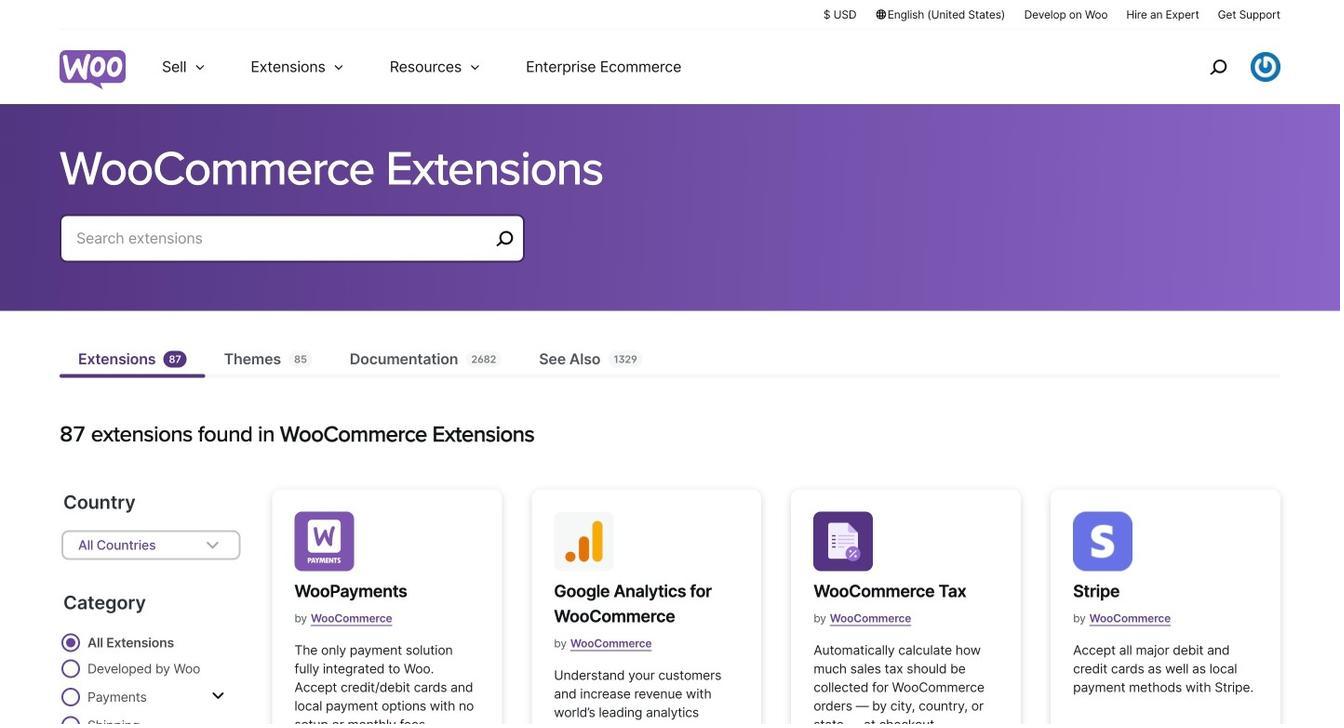 Task type: vqa. For each thing, say whether or not it's contained in the screenshot.
Search by name or domain text box
no



Task type: locate. For each thing, give the bounding box(es) containing it.
search image
[[1203, 52, 1233, 82]]

None search field
[[60, 214, 525, 285]]

open account menu image
[[1251, 52, 1281, 82]]

show subcategories image
[[212, 690, 224, 704]]

angle down image
[[201, 535, 224, 557]]



Task type: describe. For each thing, give the bounding box(es) containing it.
service navigation menu element
[[1170, 37, 1281, 97]]

Filter countries field
[[61, 531, 240, 561]]

Search extensions search field
[[76, 226, 490, 252]]



